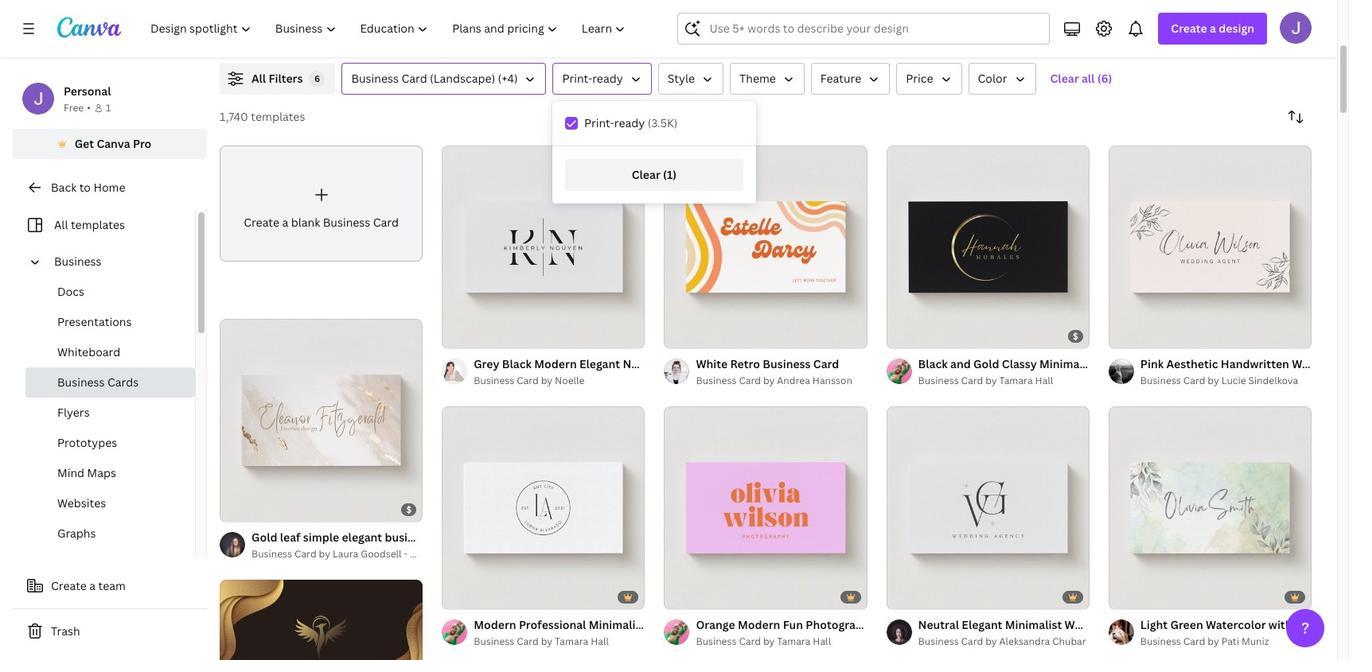 Task type: describe. For each thing, give the bounding box(es) containing it.
hansson
[[813, 374, 853, 388]]

simple
[[303, 530, 339, 545]]

business card by tamara hall link for gold
[[919, 374, 1090, 390]]

of for light green watercolor with flowers bu
[[1127, 591, 1136, 603]]

bu
[[1340, 618, 1350, 633]]

white
[[696, 357, 728, 372]]

3 for light green watercolor with flowers bu
[[1138, 591, 1143, 603]]

top level navigation element
[[140, 13, 640, 45]]

pro
[[133, 136, 152, 151]]

to for easy
[[351, 26, 362, 41]]

fun
[[783, 618, 803, 633]]

$ for business
[[406, 504, 412, 516]]

neutral elegant minimalist wedding agency  business card image
[[887, 407, 1090, 610]]

standard
[[891, 26, 940, 41]]

conscious,
[[581, 26, 639, 41]]

business card by aleksandra chubar link
[[919, 635, 1090, 651]]

black and gold classy minimalist business card link
[[919, 356, 1176, 374]]

Sort by button
[[1280, 101, 1312, 133]]

create a design button
[[1159, 13, 1268, 45]]

0 horizontal spatial and
[[402, 26, 423, 41]]

color
[[978, 71, 1008, 86]]

estate
[[675, 618, 709, 633]]

1 for light green watercolor with flowers bu
[[1120, 591, 1125, 603]]

create a blank business card element
[[220, 146, 423, 262]]

a for team
[[89, 579, 96, 594]]

3 for pink aesthetic handwritten wedding a
[[1138, 330, 1143, 342]]

by inside pink aesthetic handwritten wedding a business card by lucie sindelkova
[[1208, 374, 1220, 388]]

1 of 3 for black and gold classy minimalist business card
[[898, 330, 921, 342]]

1 for white retro business card
[[676, 330, 680, 342]]

create a blank business card
[[244, 215, 399, 230]]

of for gold leaf simple elegant business card
[[238, 503, 246, 515]]

watercolor
[[1206, 618, 1266, 633]]

create
[[365, 26, 399, 41]]

6
[[314, 72, 320, 84]]

clear for clear (1)
[[632, 167, 661, 182]]

color button
[[969, 63, 1036, 95]]

black and gold classy minimalist business card image
[[887, 146, 1090, 349]]

(+4)
[[498, 71, 518, 86]]

by inside light green watercolor with flowers bu business card by pati muniz
[[1208, 636, 1220, 649]]

business
[[385, 530, 432, 545]]

sindelkova
[[1249, 374, 1299, 388]]

$ for minimalist
[[1073, 331, 1079, 343]]

ready for print-ready
[[593, 71, 623, 86]]

chubar
[[1053, 636, 1087, 649]]

mind
[[57, 466, 84, 481]]

free
[[867, 26, 889, 41]]

graphs link
[[25, 519, 195, 549]]

1 of 3 for orange modern fun photography business card
[[676, 591, 698, 603]]

goodsell
[[361, 548, 402, 561]]

easy
[[323, 26, 348, 41]]

hall for gold
[[1036, 374, 1054, 388]]

of for pink aesthetic handwritten wedding a
[[1127, 330, 1136, 342]]

graphs
[[57, 526, 96, 541]]

feature button
[[811, 63, 890, 95]]

print-ready button
[[553, 63, 652, 95]]

business card by noelle
[[474, 374, 585, 388]]

minimalist for neutral elegant minimalist wedding agency  business card
[[1005, 618, 1062, 633]]

orange modern fun photography business card link
[[696, 617, 955, 635]]

home
[[93, 180, 125, 195]]

(landscape)
[[430, 71, 495, 86]]

1 of 3 link for orange modern fun photography business card
[[664, 407, 868, 610]]

ready for print-ready (3.5k)
[[614, 115, 645, 131]]

business card by noelle link
[[474, 374, 645, 390]]

docs link
[[25, 277, 195, 307]]

muniz
[[1242, 636, 1269, 649]]

style
[[668, 71, 695, 86]]

and for fast
[[844, 26, 864, 41]]

create for create a design
[[1172, 21, 1208, 36]]

high-
[[642, 26, 669, 41]]

light
[[1141, 618, 1168, 633]]

templates for 1,740 templates
[[251, 109, 305, 124]]

print-ready (3.5k)
[[584, 115, 678, 131]]

-
[[404, 548, 408, 561]]

blank
[[291, 215, 320, 230]]

free
[[64, 101, 84, 115]]

1 for pink aesthetic handwritten wedding a
[[1120, 330, 1125, 342]]

3 for modern professional minimalist real estate business card
[[471, 591, 476, 603]]

neutral
[[919, 618, 960, 633]]

jacob simon image
[[1280, 12, 1312, 44]]

get canva pro button
[[13, 129, 207, 159]]

card
[[435, 530, 459, 545]]

business card by lucie sindelkova link
[[1141, 374, 1312, 390]]

trash link
[[13, 616, 207, 648]]

create for create a team
[[51, 579, 87, 594]]

neutral elegant minimalist wedding agency  business card link
[[919, 617, 1234, 635]]

clear all (6)
[[1051, 71, 1113, 86]]

elegant
[[342, 530, 382, 545]]

customize
[[425, 26, 481, 41]]

gold leaf simple elegant business card link
[[252, 529, 459, 547]]

by inside neutral elegant minimalist wedding agency  business card business card by aleksandra chubar
[[986, 636, 997, 649]]

1 for neutral elegant minimalist wedding agency  business card
[[898, 591, 902, 603]]

6 filter options selected element
[[309, 71, 325, 87]]

clear for clear all (6)
[[1051, 71, 1079, 86]]

1 of 3 for pink aesthetic handwritten wedding a
[[1120, 330, 1143, 342]]

1 for orange modern fun photography business card
[[676, 591, 680, 603]]

(6)
[[1098, 71, 1113, 86]]

business card by pati muniz link
[[1141, 635, 1312, 651]]

business inside light green watercolor with flowers bu business card by pati muniz
[[1141, 636, 1182, 649]]

all filters
[[252, 71, 303, 86]]

black
[[919, 357, 948, 372]]

card inside pink aesthetic handwritten wedding a business card by lucie sindelkova
[[1184, 374, 1206, 388]]

theme button
[[730, 63, 805, 95]]

clear (1)
[[632, 167, 677, 182]]

create a design
[[1172, 21, 1255, 36]]

leaf
[[280, 530, 301, 545]]

grey black modern elegant name initials monogram business card image
[[442, 146, 645, 349]]

print-ready
[[563, 71, 623, 86]]

1 of 3 link for black and gold classy minimalist business card
[[887, 146, 1090, 349]]

gold inside gold leaf simple elegant business card business card by laura goodsell - business design academy
[[252, 530, 277, 545]]

flyers
[[57, 405, 90, 420]]

mind maps link
[[25, 459, 195, 489]]

1 of 3 for light green watercolor with flowers bu
[[1120, 591, 1143, 603]]

wedding for agency
[[1065, 618, 1113, 633]]

light green watercolor with flowers bu business card by pati muniz
[[1141, 618, 1350, 649]]

(1)
[[663, 167, 677, 182]]

flyers link
[[25, 398, 195, 428]]

modern inside orange modern fun photography business card business card by tamara hall
[[738, 618, 781, 633]]

create a team button
[[13, 571, 207, 603]]

black and gold classy minimalist business card business card by tamara hall
[[919, 357, 1176, 388]]

tamara for gold
[[1000, 374, 1033, 388]]

1 of 3 link for pink aesthetic handwritten wedding a
[[1109, 146, 1312, 349]]

customer happiness guarantee
[[1066, 26, 1234, 41]]

all for all filters
[[252, 71, 266, 86]]

by inside black and gold classy minimalist business card business card by tamara hall
[[986, 374, 997, 388]]

3 for black and gold classy minimalist business card
[[915, 330, 921, 342]]

professional
[[519, 618, 586, 633]]

1 of 3 for gold leaf simple elegant business card
[[231, 503, 254, 515]]

whiteboard
[[57, 345, 120, 360]]

eco-
[[557, 26, 581, 41]]

back
[[51, 180, 77, 195]]

to for back
[[79, 180, 91, 195]]

orange modern fun photography business card business card by tamara hall
[[696, 618, 955, 649]]

back to home
[[51, 180, 125, 195]]

modern inside "modern professional minimalist real estate business card business card by tamara hall"
[[474, 618, 516, 633]]

price button
[[897, 63, 962, 95]]

hall inside orange modern fun photography business card business card by tamara hall
[[813, 636, 831, 649]]

elegant
[[962, 618, 1003, 633]]



Task type: vqa. For each thing, say whether or not it's contained in the screenshot.
you
no



Task type: locate. For each thing, give the bounding box(es) containing it.
templates down all filters
[[251, 109, 305, 124]]

light green watercolor with flowers business card image
[[1109, 407, 1312, 610]]

of for orange modern fun photography business card
[[682, 591, 691, 603]]

1 horizontal spatial gold
[[974, 357, 1000, 372]]

tamara for minimalist
[[555, 636, 589, 649]]

1 vertical spatial $
[[406, 504, 412, 516]]

1 vertical spatial clear
[[632, 167, 661, 182]]

prototypes
[[57, 436, 117, 451]]

$ up business
[[406, 504, 412, 516]]

1 horizontal spatial and
[[844, 26, 864, 41]]

print- inside print-ready button
[[563, 71, 593, 86]]

1 of 3 link for white retro business card
[[664, 146, 868, 349]]

modern left professional
[[474, 618, 516, 633]]

business inside button
[[351, 71, 399, 86]]

0 horizontal spatial business card by tamara hall link
[[474, 635, 645, 651]]

of for modern professional minimalist real estate business card
[[460, 591, 469, 603]]

price
[[906, 71, 934, 86]]

clear (1) button
[[565, 159, 744, 191]]

personal
[[64, 84, 111, 99]]

free •
[[64, 101, 91, 115]]

1 vertical spatial ready
[[614, 115, 645, 131]]

minimalist inside neutral elegant minimalist wedding agency  business card business card by aleksandra chubar
[[1005, 618, 1062, 633]]

create inside button
[[51, 579, 87, 594]]

a left the design
[[1210, 21, 1217, 36]]

print- for print-ready (3.5k)
[[584, 115, 615, 131]]

team
[[98, 579, 126, 594]]

white retro business card business card by andrea hansson
[[696, 357, 853, 388]]

0 vertical spatial ready
[[593, 71, 623, 86]]

gold leaf simple elegant business card business card by laura goodsell - business design academy
[[252, 530, 529, 561]]

and right black
[[951, 357, 971, 372]]

tamara down fun
[[777, 636, 811, 649]]

business card by andrea hansson link
[[696, 374, 853, 390]]

0 horizontal spatial to
[[79, 180, 91, 195]]

3 for white retro business card
[[693, 330, 698, 342]]

tamara down classy
[[1000, 374, 1033, 388]]

by down black and gold classy minimalist business card "link"
[[986, 374, 997, 388]]

to inside "back to home" link
[[79, 180, 91, 195]]

a
[[1343, 357, 1350, 372]]

1 of 3 for white retro business card
[[676, 330, 698, 342]]

a inside dropdown button
[[1210, 21, 1217, 36]]

business card by laura goodsell - business design academy link
[[252, 547, 529, 563]]

modern professional minimalist real estate business card image
[[442, 407, 645, 610]]

2 horizontal spatial tamara
[[1000, 374, 1033, 388]]

minimalist left real
[[589, 618, 646, 633]]

1 horizontal spatial templates
[[251, 109, 305, 124]]

pink
[[1141, 357, 1164, 372]]

create a blank business card link
[[220, 146, 423, 262]]

by down professional
[[541, 636, 553, 649]]

ready down conscious,
[[593, 71, 623, 86]]

gold left classy
[[974, 357, 1000, 372]]

noelle
[[555, 374, 585, 388]]

0 horizontal spatial create
[[51, 579, 87, 594]]

1 of 3 for neutral elegant minimalist wedding agency  business card
[[898, 591, 921, 603]]

wedding inside neutral elegant minimalist wedding agency  business card business card by aleksandra chubar
[[1065, 618, 1113, 633]]

maps
[[87, 466, 116, 481]]

1 vertical spatial to
[[79, 180, 91, 195]]

business card (landscape) (+4) button
[[342, 63, 547, 95]]

design
[[453, 548, 484, 561]]

0 vertical spatial gold
[[974, 357, 1000, 372]]

a for design
[[1210, 21, 1217, 36]]

with
[[1269, 618, 1293, 633]]

all templates
[[54, 217, 125, 233]]

to right easy
[[351, 26, 362, 41]]

by left the lucie
[[1208, 374, 1220, 388]]

1 vertical spatial templates
[[71, 217, 125, 233]]

2 horizontal spatial hall
[[1036, 374, 1054, 388]]

$ up black and gold classy minimalist business card "link"
[[1073, 331, 1079, 343]]

business card by tamara hall link
[[919, 374, 1090, 390], [474, 635, 645, 651], [696, 635, 868, 651]]

hall inside "modern professional minimalist real estate business card business card by tamara hall"
[[591, 636, 609, 649]]

by down 'orange modern fun photography business card' link
[[764, 636, 775, 649]]

white retro business card image
[[664, 146, 868, 349]]

3 for gold leaf simple elegant business card
[[249, 503, 254, 515]]

by inside "modern professional minimalist real estate business card business card by tamara hall"
[[541, 636, 553, 649]]

hall for minimalist
[[591, 636, 609, 649]]

and left free
[[844, 26, 864, 41]]

templates down the back to home
[[71, 217, 125, 233]]

hall down modern professional minimalist real estate business card "link"
[[591, 636, 609, 649]]

clear left (1)
[[632, 167, 661, 182]]

minimalist inside black and gold classy minimalist business card business card by tamara hall
[[1040, 357, 1097, 372]]

business card by tamara hall link for minimalist
[[474, 635, 645, 651]]

orange modern fun photography business card image
[[664, 407, 868, 610]]

tamara inside "modern professional minimalist real estate business card business card by tamara hall"
[[555, 636, 589, 649]]

by down white retro business card link
[[764, 374, 775, 388]]

templates for all templates
[[71, 217, 125, 233]]

and for black
[[951, 357, 971, 372]]

1 horizontal spatial tamara
[[777, 636, 811, 649]]

fast
[[819, 26, 841, 41]]

print- down the eco-
[[563, 71, 593, 86]]

guarantee
[[1180, 26, 1234, 41]]

0 horizontal spatial modern
[[474, 618, 516, 633]]

andrea
[[777, 374, 810, 388]]

minimalist inside "modern professional minimalist real estate business card business card by tamara hall"
[[589, 618, 646, 633]]

0 horizontal spatial $
[[406, 504, 412, 516]]

0 vertical spatial clear
[[1051, 71, 1079, 86]]

0 horizontal spatial templates
[[71, 217, 125, 233]]

0 vertical spatial all
[[252, 71, 266, 86]]

clear inside clear all (6) button
[[1051, 71, 1079, 86]]

None search field
[[678, 13, 1051, 45]]

whiteboard link
[[25, 338, 195, 368]]

photography
[[806, 618, 876, 633]]

1 horizontal spatial business card by tamara hall link
[[696, 635, 868, 651]]

print- down print-ready button
[[584, 115, 615, 131]]

business card by tamara hall link down professional
[[474, 635, 645, 651]]

and inside black and gold classy minimalist business card business card by tamara hall
[[951, 357, 971, 372]]

print-
[[563, 71, 593, 86], [584, 115, 615, 131]]

all left filters
[[252, 71, 266, 86]]

gold black modern luxury manager area business card image
[[220, 580, 423, 661]]

pink aesthetic handwritten wedding agent business card image
[[1109, 146, 1312, 349]]

laura
[[333, 548, 359, 561]]

0 horizontal spatial a
[[89, 579, 96, 594]]

modern left fun
[[738, 618, 781, 633]]

0 vertical spatial print-
[[563, 71, 593, 86]]

of for black and gold classy minimalist business card
[[905, 330, 913, 342]]

websites
[[57, 496, 106, 511]]

business cards
[[57, 375, 139, 390]]

0 vertical spatial $
[[1073, 331, 1079, 343]]

by inside gold leaf simple elegant business card business card by laura goodsell - business design academy
[[319, 548, 330, 561]]

Search search field
[[710, 14, 1040, 44]]

1 modern from the left
[[474, 618, 516, 633]]

1 for gold leaf simple elegant business card
[[231, 503, 236, 515]]

by down elegant
[[986, 636, 997, 649]]

customer
[[1066, 26, 1119, 41]]

•
[[87, 101, 91, 115]]

2 modern from the left
[[738, 618, 781, 633]]

minimalist right classy
[[1040, 357, 1097, 372]]

a left team
[[89, 579, 96, 594]]

1 horizontal spatial hall
[[813, 636, 831, 649]]

1 horizontal spatial create
[[244, 215, 280, 230]]

0 horizontal spatial gold
[[252, 530, 277, 545]]

1 vertical spatial gold
[[252, 530, 277, 545]]

docs
[[57, 284, 84, 299]]

0 horizontal spatial hall
[[591, 636, 609, 649]]

1 of 3 for modern professional minimalist real estate business card
[[453, 591, 476, 603]]

ready left (3.5k)
[[614, 115, 645, 131]]

all down back
[[54, 217, 68, 233]]

gold
[[974, 357, 1000, 372], [252, 530, 277, 545]]

0 vertical spatial templates
[[251, 109, 305, 124]]

1 of 3 link for gold leaf simple elegant business card
[[220, 319, 423, 522]]

(3.5k)
[[648, 115, 678, 131]]

pink aesthetic handwritten wedding a link
[[1141, 356, 1350, 374]]

create for create a blank business card
[[244, 215, 280, 230]]

clear left all
[[1051, 71, 1079, 86]]

1 for black and gold classy minimalist business card
[[898, 330, 902, 342]]

lucie
[[1222, 374, 1247, 388]]

create
[[1172, 21, 1208, 36], [244, 215, 280, 230], [51, 579, 87, 594]]

1 horizontal spatial wedding
[[1292, 357, 1340, 372]]

tamara
[[1000, 374, 1033, 388], [555, 636, 589, 649], [777, 636, 811, 649]]

0 vertical spatial to
[[351, 26, 362, 41]]

1 vertical spatial print-
[[584, 115, 615, 131]]

presentations link
[[25, 307, 195, 338]]

print- for print-ready
[[563, 71, 593, 86]]

tamara inside orange modern fun photography business card business card by tamara hall
[[777, 636, 811, 649]]

get canva pro
[[75, 136, 152, 151]]

1 vertical spatial create
[[244, 215, 280, 230]]

2 horizontal spatial business card by tamara hall link
[[919, 374, 1090, 390]]

3 for orange modern fun photography business card
[[693, 591, 698, 603]]

theme
[[740, 71, 776, 86]]

card inside button
[[402, 71, 427, 86]]

by left pati
[[1208, 636, 1220, 649]]

of for white retro business card
[[682, 330, 691, 342]]

prints
[[710, 26, 742, 41]]

1 vertical spatial a
[[282, 215, 288, 230]]

0 vertical spatial create
[[1172, 21, 1208, 36]]

0 vertical spatial a
[[1210, 21, 1217, 36]]

retro
[[730, 357, 760, 372]]

0 horizontal spatial tamara
[[555, 636, 589, 649]]

1 horizontal spatial clear
[[1051, 71, 1079, 86]]

business inside pink aesthetic handwritten wedding a business card by lucie sindelkova
[[1141, 374, 1182, 388]]

gold inside black and gold classy minimalist business card business card by tamara hall
[[974, 357, 1000, 372]]

of for neutral elegant minimalist wedding agency  business card
[[905, 591, 913, 603]]

presentations
[[57, 315, 132, 330]]

pati
[[1222, 636, 1240, 649]]

gold left leaf
[[252, 530, 277, 545]]

tamara down professional
[[555, 636, 589, 649]]

1 for modern professional minimalist real estate business card
[[453, 591, 458, 603]]

all inside all templates link
[[54, 217, 68, 233]]

business card by tamara hall link down fun
[[696, 635, 868, 651]]

2 horizontal spatial create
[[1172, 21, 1208, 36]]

feature
[[821, 71, 862, 86]]

0 horizontal spatial all
[[54, 217, 68, 233]]

a inside button
[[89, 579, 96, 594]]

modern professional minimalist real estate business card business card by tamara hall
[[474, 618, 788, 649]]

1 of 3 link for modern professional minimalist real estate business card
[[442, 407, 645, 610]]

fast and free standard shipping
[[819, 26, 989, 41]]

0 horizontal spatial wedding
[[1065, 618, 1113, 633]]

2 vertical spatial a
[[89, 579, 96, 594]]

modern professional minimalist real estate business card link
[[474, 617, 788, 635]]

back to home link
[[13, 172, 207, 204]]

1 horizontal spatial all
[[252, 71, 266, 86]]

wedding for a
[[1292, 357, 1340, 372]]

0 vertical spatial wedding
[[1292, 357, 1340, 372]]

hall down black and gold classy minimalist business card "link"
[[1036, 374, 1054, 388]]

by inside orange modern fun photography business card business card by tamara hall
[[764, 636, 775, 649]]

ready inside button
[[593, 71, 623, 86]]

hall inside black and gold classy minimalist business card business card by tamara hall
[[1036, 374, 1054, 388]]

ready
[[593, 71, 623, 86], [614, 115, 645, 131]]

1,740
[[220, 109, 248, 124]]

1 horizontal spatial to
[[351, 26, 362, 41]]

a left "blank"
[[282, 215, 288, 230]]

1 vertical spatial all
[[54, 217, 68, 233]]

create a team
[[51, 579, 126, 594]]

2 horizontal spatial a
[[1210, 21, 1217, 36]]

by left noelle
[[541, 374, 553, 388]]

and right create
[[402, 26, 423, 41]]

tamara inside black and gold classy minimalist business card business card by tamara hall
[[1000, 374, 1033, 388]]

design
[[1219, 21, 1255, 36]]

wedding up the chubar in the bottom right of the page
[[1065, 618, 1113, 633]]

1 of 3 link for light green watercolor with flowers bu
[[1109, 407, 1312, 610]]

1,740 templates
[[220, 109, 305, 124]]

to right back
[[79, 180, 91, 195]]

aleksandra
[[1000, 636, 1050, 649]]

2 vertical spatial create
[[51, 579, 87, 594]]

hall down 'orange modern fun photography business card' link
[[813, 636, 831, 649]]

wedding inside pink aesthetic handwritten wedding a business card by lucie sindelkova
[[1292, 357, 1340, 372]]

0 horizontal spatial clear
[[632, 167, 661, 182]]

1 vertical spatial wedding
[[1065, 618, 1113, 633]]

3 for neutral elegant minimalist wedding agency  business card
[[915, 591, 921, 603]]

1 horizontal spatial a
[[282, 215, 288, 230]]

minimalist for modern professional minimalist real estate business card
[[589, 618, 646, 633]]

a for blank
[[282, 215, 288, 230]]

clear inside "clear (1)" button
[[632, 167, 661, 182]]

gold leaf simple elegant business card image
[[220, 319, 423, 522]]

minimalist up "aleksandra"
[[1005, 618, 1062, 633]]

neutral elegant minimalist wedding agency  business card business card by aleksandra chubar
[[919, 618, 1234, 649]]

1 of 3 link for neutral elegant minimalist wedding agency  business card
[[887, 407, 1090, 610]]

business card by tamara hall link down classy
[[919, 374, 1090, 390]]

2 horizontal spatial and
[[951, 357, 971, 372]]

1 horizontal spatial modern
[[738, 618, 781, 633]]

create inside dropdown button
[[1172, 21, 1208, 36]]

1 horizontal spatial $
[[1073, 331, 1079, 343]]

all for all templates
[[54, 217, 68, 233]]

easy to create and customize
[[323, 26, 481, 41]]

shipping
[[943, 26, 989, 41]]

by inside "white retro business card business card by andrea hansson"
[[764, 374, 775, 388]]

all templates link
[[22, 210, 186, 240]]

by
[[541, 374, 553, 388], [764, 374, 775, 388], [986, 374, 997, 388], [1208, 374, 1220, 388], [319, 548, 330, 561], [541, 636, 553, 649], [764, 636, 775, 649], [986, 636, 997, 649], [1208, 636, 1220, 649]]

wedding left a
[[1292, 357, 1340, 372]]

by down simple
[[319, 548, 330, 561]]

card inside light green watercolor with flowers bu business card by pati muniz
[[1184, 636, 1206, 649]]

card inside gold leaf simple elegant business card business card by laura goodsell - business design academy
[[295, 548, 317, 561]]

clear all (6) button
[[1043, 63, 1121, 95]]

all
[[252, 71, 266, 86], [54, 217, 68, 233]]

agency
[[1115, 618, 1155, 633]]

3
[[471, 330, 476, 342], [693, 330, 698, 342], [915, 330, 921, 342], [1138, 330, 1143, 342], [249, 503, 254, 515], [471, 591, 476, 603], [693, 591, 698, 603], [915, 591, 921, 603], [1138, 591, 1143, 603]]

modern
[[474, 618, 516, 633], [738, 618, 781, 633]]

business card by tamara hall link for fun
[[696, 635, 868, 651]]

flowers
[[1295, 618, 1337, 633]]



